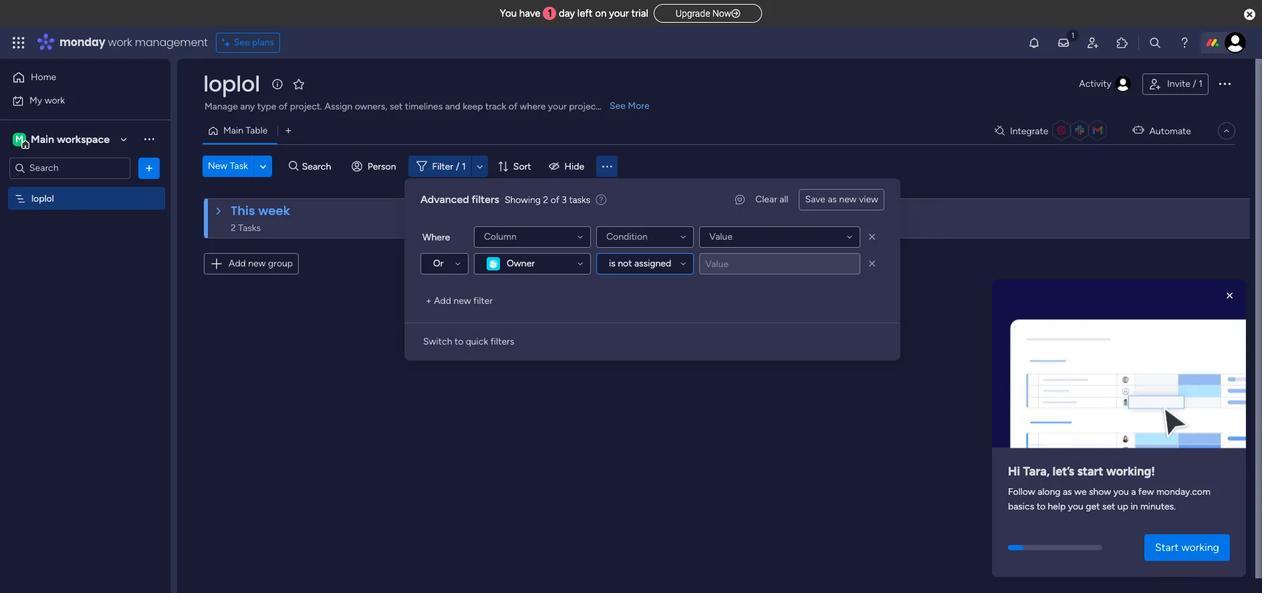 Task type: describe. For each thing, give the bounding box(es) containing it.
week
[[258, 203, 290, 219]]

filter
[[432, 161, 453, 172]]

add new group
[[229, 258, 293, 269]]

where
[[423, 232, 450, 243]]

person button
[[346, 156, 404, 177]]

condition
[[606, 231, 648, 243]]

this
[[231, 203, 255, 219]]

activity button
[[1074, 74, 1137, 95]]

my work button
[[8, 90, 144, 111]]

new task button
[[203, 156, 253, 177]]

clear all button
[[750, 189, 794, 211]]

1 vertical spatial add
[[434, 295, 451, 307]]

up
[[1118, 502, 1128, 513]]

minutes.
[[1140, 502, 1176, 513]]

help
[[1160, 560, 1184, 573]]

main workspace
[[31, 133, 110, 145]]

stands.
[[602, 101, 631, 112]]

start working button
[[1144, 535, 1230, 562]]

add to favorites image
[[292, 77, 305, 91]]

assign
[[325, 101, 352, 112]]

tasks
[[569, 194, 590, 206]]

save as new view
[[805, 194, 878, 205]]

keep
[[463, 101, 483, 112]]

see plans
[[234, 37, 274, 48]]

invite members image
[[1086, 36, 1100, 49]]

person
[[368, 161, 396, 172]]

3
[[562, 194, 567, 206]]

inbox image
[[1057, 36, 1070, 49]]

quick
[[466, 336, 488, 348]]

sort button
[[492, 156, 539, 177]]

switch to quick filters
[[423, 336, 514, 348]]

angle down image
[[260, 161, 266, 171]]

add view image
[[286, 126, 291, 136]]

now
[[713, 8, 731, 19]]

2
[[543, 194, 548, 206]]

on
[[595, 7, 607, 19]]

where
[[520, 101, 546, 112]]

arrow down image
[[472, 158, 488, 174]]

monday work management
[[60, 35, 208, 50]]

or
[[433, 258, 444, 269]]

0 vertical spatial filters
[[472, 193, 499, 206]]

invite / 1 button
[[1143, 74, 1209, 95]]

remove sort image
[[866, 231, 879, 244]]

1 for filter
[[462, 161, 466, 172]]

save
[[805, 194, 826, 205]]

lottie animation element
[[992, 280, 1246, 453]]

add new group button
[[204, 253, 299, 275]]

group
[[268, 258, 293, 269]]

tara,
[[1023, 465, 1050, 480]]

new
[[208, 160, 227, 172]]

1 horizontal spatial you
[[1114, 487, 1129, 498]]

show
[[1089, 487, 1111, 498]]

let's
[[1053, 465, 1074, 480]]

notifications image
[[1028, 36, 1041, 49]]

trial
[[631, 7, 648, 19]]

management
[[135, 35, 208, 50]]

main for main table
[[223, 125, 243, 136]]

1 for you
[[548, 7, 552, 19]]

1 horizontal spatial of
[[509, 101, 518, 112]]

track
[[485, 101, 506, 112]]

0 vertical spatial set
[[390, 101, 403, 112]]

home button
[[8, 67, 144, 88]]

owners,
[[355, 101, 387, 112]]

column
[[484, 231, 517, 243]]

start
[[1077, 465, 1104, 480]]

workspace
[[57, 133, 110, 145]]

+
[[426, 295, 432, 307]]

hi
[[1008, 465, 1020, 480]]

view
[[859, 194, 878, 205]]

see more
[[610, 100, 650, 112]]

filters inside button
[[490, 336, 514, 348]]

not
[[618, 258, 632, 269]]

plans
[[252, 37, 274, 48]]

of inside advanced filters showing 2 of 3 tasks
[[551, 194, 559, 206]]

filter / 1
[[432, 161, 466, 172]]

more
[[628, 100, 650, 112]]

autopilot image
[[1133, 122, 1144, 139]]

0 horizontal spatial your
[[548, 101, 567, 112]]

advanced
[[421, 193, 469, 206]]

help
[[1048, 502, 1066, 513]]

hide
[[565, 161, 584, 172]]

showing
[[505, 194, 541, 206]]

lottie animation image
[[992, 285, 1246, 453]]

select product image
[[12, 36, 25, 49]]

my
[[29, 95, 42, 106]]

loplol inside list box
[[31, 193, 54, 204]]

project.
[[290, 101, 322, 112]]

this week
[[231, 203, 290, 219]]

status
[[564, 202, 592, 213]]

workspace selection element
[[13, 131, 112, 149]]

you
[[500, 7, 517, 19]]

to inside follow along as we show you a few monday.com basics to help you get set up in minutes.
[[1037, 502, 1046, 513]]

and
[[445, 101, 460, 112]]

filter
[[473, 295, 493, 307]]

menu image
[[600, 160, 614, 173]]

sort
[[513, 161, 531, 172]]

work for my
[[45, 95, 65, 106]]

working
[[1181, 542, 1219, 554]]

learn more image
[[596, 194, 606, 207]]



Task type: locate. For each thing, give the bounding box(es) containing it.
tara schultz image
[[1225, 32, 1246, 53]]

main for main workspace
[[31, 133, 54, 145]]

apps image
[[1116, 36, 1129, 49]]

filters
[[472, 193, 499, 206], [490, 336, 514, 348]]

1 horizontal spatial main
[[223, 125, 243, 136]]

see inside button
[[234, 37, 250, 48]]

1 right invite
[[1199, 78, 1203, 90]]

of right track
[[509, 101, 518, 112]]

show board description image
[[269, 78, 285, 91]]

/ for invite
[[1193, 78, 1197, 90]]

1 horizontal spatial your
[[609, 7, 629, 19]]

see for see more
[[610, 100, 626, 112]]

day
[[559, 7, 575, 19]]

switch
[[423, 336, 452, 348]]

you left a
[[1114, 487, 1129, 498]]

you down we
[[1068, 502, 1084, 513]]

/ inside button
[[1193, 78, 1197, 90]]

search everything image
[[1149, 36, 1162, 49]]

upgrade
[[676, 8, 710, 19]]

/
[[1193, 78, 1197, 90], [456, 161, 460, 172]]

workspace image
[[13, 132, 26, 147]]

1 image
[[1067, 27, 1079, 42]]

to left quick
[[455, 336, 463, 348]]

0 vertical spatial work
[[108, 35, 132, 50]]

value
[[709, 231, 733, 243]]

see for see plans
[[234, 37, 250, 48]]

new for +
[[454, 295, 471, 307]]

1 vertical spatial loplol
[[31, 193, 54, 204]]

progress bar
[[1008, 546, 1024, 551]]

0 horizontal spatial see
[[234, 37, 250, 48]]

your right where
[[548, 101, 567, 112]]

new left "view"
[[839, 194, 857, 205]]

/ right invite
[[1193, 78, 1197, 90]]

monday.com
[[1157, 487, 1211, 498]]

see plans button
[[216, 33, 280, 53]]

1 horizontal spatial see
[[610, 100, 626, 112]]

clear all
[[755, 194, 788, 205]]

see more link
[[608, 100, 651, 113]]

1 horizontal spatial to
[[1037, 502, 1046, 513]]

1 left arrow down icon
[[462, 161, 466, 172]]

as inside follow along as we show you a few monday.com basics to help you get set up in minutes.
[[1063, 487, 1072, 498]]

options image
[[142, 161, 156, 175]]

dapulse integrations image
[[995, 126, 1005, 136]]

home
[[31, 72, 56, 83]]

Search field
[[299, 157, 339, 176]]

upgrade now link
[[654, 4, 762, 23]]

loplol down search in workspace field
[[31, 193, 54, 204]]

help image
[[1178, 36, 1191, 49]]

add right +
[[434, 295, 451, 307]]

1 left day
[[548, 7, 552, 19]]

new for save
[[839, 194, 857, 205]]

work right my
[[45, 95, 65, 106]]

0 vertical spatial you
[[1114, 487, 1129, 498]]

2 vertical spatial 1
[[462, 161, 466, 172]]

clear
[[755, 194, 777, 205]]

0 horizontal spatial new
[[248, 258, 266, 269]]

activity
[[1079, 78, 1112, 90]]

/ right filter
[[456, 161, 460, 172]]

1 vertical spatial 1
[[1199, 78, 1203, 90]]

1 inside invite / 1 button
[[1199, 78, 1203, 90]]

0 horizontal spatial as
[[828, 194, 837, 205]]

integrate
[[1010, 125, 1049, 137]]

working!
[[1106, 465, 1155, 480]]

0 vertical spatial /
[[1193, 78, 1197, 90]]

main inside button
[[223, 125, 243, 136]]

/ for filter
[[456, 161, 460, 172]]

1 horizontal spatial 1
[[548, 7, 552, 19]]

main inside workspace selection element
[[31, 133, 54, 145]]

1 horizontal spatial as
[[1063, 487, 1072, 498]]

of right type
[[279, 101, 288, 112]]

assigned
[[634, 258, 671, 269]]

to left help
[[1037, 502, 1046, 513]]

set left up
[[1102, 502, 1115, 513]]

manage any type of project. assign owners, set timelines and keep track of where your project stands.
[[205, 101, 631, 112]]

options image
[[1217, 75, 1233, 91]]

follow
[[1008, 487, 1035, 498]]

main right 'workspace' icon
[[31, 133, 54, 145]]

1 vertical spatial you
[[1068, 502, 1084, 513]]

work inside button
[[45, 95, 65, 106]]

project
[[569, 101, 599, 112]]

automate
[[1149, 125, 1191, 137]]

Search in workspace field
[[28, 160, 112, 176]]

see left plans on the left of page
[[234, 37, 250, 48]]

as right save
[[828, 194, 837, 205]]

of left 3
[[551, 194, 559, 206]]

start
[[1155, 542, 1179, 554]]

0 horizontal spatial /
[[456, 161, 460, 172]]

as left we
[[1063, 487, 1072, 498]]

collapse board header image
[[1221, 126, 1232, 136]]

add
[[229, 258, 246, 269], [434, 295, 451, 307]]

0 horizontal spatial add
[[229, 258, 246, 269]]

0 vertical spatial as
[[828, 194, 837, 205]]

you
[[1114, 487, 1129, 498], [1068, 502, 1084, 513]]

new left filter
[[454, 295, 471, 307]]

1 vertical spatial see
[[610, 100, 626, 112]]

follow along as we show you a few monday.com basics to help you get set up in minutes.
[[1008, 487, 1211, 513]]

remove sort image
[[866, 257, 879, 271]]

work right monday
[[108, 35, 132, 50]]

0 vertical spatial loplol
[[203, 69, 260, 99]]

new task
[[208, 160, 248, 172]]

save as new view button
[[799, 189, 884, 211]]

advanced filters showing 2 of 3 tasks
[[421, 193, 590, 206]]

loplol field
[[200, 69, 263, 99]]

type
[[257, 101, 276, 112]]

left
[[578, 7, 593, 19]]

along
[[1038, 487, 1061, 498]]

This week field
[[227, 203, 293, 220]]

timelines
[[405, 101, 443, 112]]

set inside follow along as we show you a few monday.com basics to help you get set up in minutes.
[[1102, 502, 1115, 513]]

owner
[[507, 258, 535, 269]]

1 vertical spatial set
[[1102, 502, 1115, 513]]

option
[[0, 187, 170, 189]]

0 horizontal spatial you
[[1068, 502, 1084, 513]]

your right on
[[609, 7, 629, 19]]

see left more at the top of page
[[610, 100, 626, 112]]

switch to quick filters button
[[418, 332, 520, 353]]

1 vertical spatial to
[[1037, 502, 1046, 513]]

1 vertical spatial /
[[456, 161, 460, 172]]

0 horizontal spatial to
[[455, 336, 463, 348]]

your
[[609, 7, 629, 19], [548, 101, 567, 112]]

invite
[[1167, 78, 1191, 90]]

1 for invite
[[1199, 78, 1203, 90]]

we
[[1074, 487, 1087, 498]]

hide button
[[543, 156, 592, 177]]

2 horizontal spatial of
[[551, 194, 559, 206]]

0 horizontal spatial of
[[279, 101, 288, 112]]

0 horizontal spatial work
[[45, 95, 65, 106]]

get
[[1086, 502, 1100, 513]]

loplol list box
[[0, 185, 170, 390]]

1 horizontal spatial /
[[1193, 78, 1197, 90]]

add left group
[[229, 258, 246, 269]]

0 horizontal spatial loplol
[[31, 193, 54, 204]]

as inside button
[[828, 194, 837, 205]]

dapulse rightstroke image
[[731, 9, 740, 19]]

1 vertical spatial as
[[1063, 487, 1072, 498]]

in
[[1131, 502, 1138, 513]]

0 vertical spatial to
[[455, 336, 463, 348]]

v2 user feedback image
[[735, 193, 745, 207]]

invite / 1
[[1167, 78, 1203, 90]]

1 horizontal spatial set
[[1102, 502, 1115, 513]]

0 horizontal spatial main
[[31, 133, 54, 145]]

1 vertical spatial your
[[548, 101, 567, 112]]

upgrade now
[[676, 8, 731, 19]]

all
[[780, 194, 788, 205]]

my work
[[29, 95, 65, 106]]

1 horizontal spatial loplol
[[203, 69, 260, 99]]

to inside button
[[455, 336, 463, 348]]

a
[[1131, 487, 1136, 498]]

any
[[240, 101, 255, 112]]

0 vertical spatial 1
[[548, 7, 552, 19]]

basics
[[1008, 502, 1034, 513]]

manage
[[205, 101, 238, 112]]

task
[[230, 160, 248, 172]]

hi tara, let's start working!
[[1008, 465, 1155, 480]]

1 vertical spatial filters
[[490, 336, 514, 348]]

1 horizontal spatial new
[[454, 295, 471, 307]]

main
[[223, 125, 243, 136], [31, 133, 54, 145]]

0 vertical spatial see
[[234, 37, 250, 48]]

monday
[[60, 35, 105, 50]]

0 vertical spatial new
[[839, 194, 857, 205]]

1 horizontal spatial work
[[108, 35, 132, 50]]

new left group
[[248, 258, 266, 269]]

as
[[828, 194, 837, 205], [1063, 487, 1072, 498]]

loplol
[[203, 69, 260, 99], [31, 193, 54, 204]]

Value field
[[699, 253, 860, 275]]

m
[[15, 133, 23, 145]]

+ add new filter
[[426, 295, 493, 307]]

filters down arrow down icon
[[472, 193, 499, 206]]

0 horizontal spatial set
[[390, 101, 403, 112]]

0 vertical spatial add
[[229, 258, 246, 269]]

1 vertical spatial new
[[248, 258, 266, 269]]

1 vertical spatial work
[[45, 95, 65, 106]]

2 horizontal spatial 1
[[1199, 78, 1203, 90]]

start working
[[1155, 542, 1219, 554]]

Status field
[[561, 201, 595, 215]]

2 horizontal spatial new
[[839, 194, 857, 205]]

loplol up manage
[[203, 69, 260, 99]]

close image
[[1223, 289, 1237, 303]]

work for monday
[[108, 35, 132, 50]]

1 horizontal spatial add
[[434, 295, 451, 307]]

set right owners,
[[390, 101, 403, 112]]

filters right quick
[[490, 336, 514, 348]]

0 horizontal spatial 1
[[462, 161, 466, 172]]

main left the "table"
[[223, 125, 243, 136]]

dapulse close image
[[1244, 8, 1256, 21]]

0 vertical spatial your
[[609, 7, 629, 19]]

is not assigned
[[609, 258, 671, 269]]

workspace options image
[[142, 133, 156, 146]]

v2 search image
[[289, 159, 299, 174]]

2 vertical spatial new
[[454, 295, 471, 307]]



Task type: vqa. For each thing, say whether or not it's contained in the screenshot.
Workspace icon
yes



